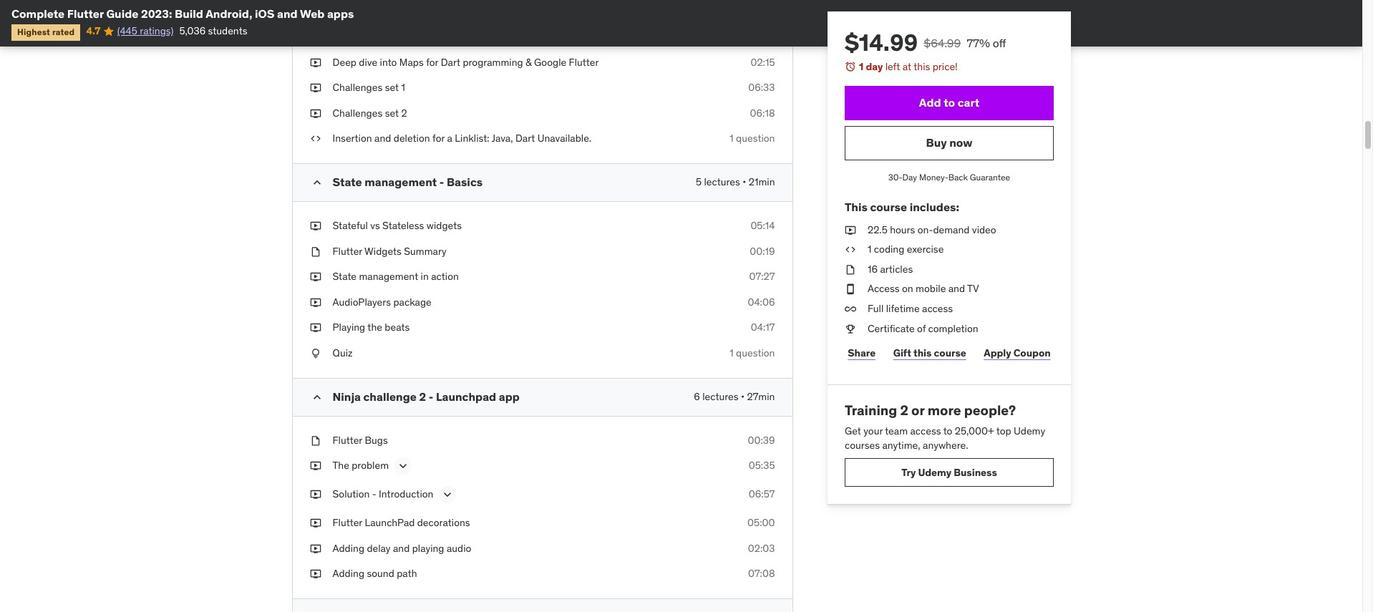 Task type: describe. For each thing, give the bounding box(es) containing it.
22.5 hours on-demand video
[[867, 223, 996, 236]]

flutter for flutter bugs
[[333, 434, 362, 447]]

0 vertical spatial for
[[426, 56, 438, 68]]

launchpad
[[436, 389, 496, 404]]

access inside training 2 or more people? get your team access to 25,000+ top udemy courses anytime, anywhere.
[[910, 425, 941, 437]]

playing
[[412, 542, 444, 555]]

flutter right google
[[569, 56, 599, 68]]

1 up 6 lectures • 27min
[[730, 347, 734, 359]]

stateful
[[333, 219, 368, 232]]

00:19
[[750, 245, 775, 258]]

0 vertical spatial dart
[[333, 5, 352, 18]]

the
[[333, 459, 349, 472]]

training
[[845, 402, 897, 419]]

02:03
[[748, 542, 775, 555]]

deep
[[333, 56, 357, 68]]

the problem
[[333, 459, 389, 472]]

0 horizontal spatial -
[[372, 488, 376, 501]]

coupon
[[1013, 346, 1051, 359]]

dive
[[359, 56, 377, 68]]

show lecture description image
[[441, 488, 455, 502]]

guarantee
[[970, 172, 1010, 182]]

challenges for challenges set 1
[[333, 81, 383, 94]]

small image for state management - basics
[[310, 175, 324, 190]]

at
[[902, 60, 911, 73]]

audioplayers package
[[333, 296, 432, 308]]

0 vertical spatial access
[[922, 302, 953, 315]]

lifetime
[[886, 302, 920, 315]]

gift this course
[[893, 346, 966, 359]]

on-
[[917, 223, 933, 236]]

playing the beats
[[333, 321, 410, 334]]

6
[[694, 390, 700, 403]]

this
[[845, 200, 867, 214]]

1 question for 04:06
[[730, 347, 775, 359]]

apply coupon
[[984, 346, 1051, 359]]

mobile
[[916, 282, 946, 295]]

lectures for ninja challenge 2 - launchpad app
[[703, 390, 739, 403]]

highest
[[17, 27, 50, 38]]

2023:
[[141, 6, 172, 21]]

certificate
[[867, 322, 914, 335]]

1 this from the top
[[913, 60, 930, 73]]

beats
[[385, 321, 410, 334]]

question for 04:06
[[736, 347, 775, 359]]

1 question for 06:33
[[730, 132, 775, 145]]

flutter launchpad decorations
[[333, 516, 470, 529]]

management for in
[[359, 270, 418, 283]]

(445 ratings)
[[117, 25, 174, 38]]

16
[[867, 263, 878, 276]]

4.7
[[86, 25, 101, 38]]

30-day money-back guarantee
[[888, 172, 1010, 182]]

1 vertical spatial for
[[433, 132, 445, 145]]

day
[[866, 60, 883, 73]]

2 for challenge
[[419, 389, 426, 404]]

flutter for flutter launchpad decorations
[[333, 516, 362, 529]]

set for 1
[[385, 81, 399, 94]]

2 for set
[[401, 107, 407, 119]]

anytime,
[[882, 439, 920, 451]]

adding delay and playing audio
[[333, 542, 471, 555]]

completion
[[928, 322, 978, 335]]

add to cart button
[[845, 86, 1054, 120]]

flutter widgets summary
[[333, 245, 447, 258]]

try udemy business link
[[845, 458, 1054, 487]]

loops
[[355, 5, 382, 18]]

adding for adding sound path
[[333, 567, 365, 580]]

price!
[[932, 60, 958, 73]]

lists
[[404, 5, 425, 18]]

management for -
[[365, 175, 437, 189]]

in
[[421, 270, 429, 283]]

and right "delay"
[[393, 542, 410, 555]]

path
[[397, 567, 417, 580]]

money-
[[919, 172, 948, 182]]

insertion and deletion for a linklist: java, dart unavailable.
[[333, 132, 592, 145]]

highest rated
[[17, 27, 75, 38]]

1 horizontal spatial course
[[934, 346, 966, 359]]

06:18
[[750, 107, 775, 119]]

back
[[948, 172, 968, 182]]

04:06
[[748, 296, 775, 308]]

05:14
[[751, 219, 775, 232]]

try
[[901, 466, 916, 479]]

and left the tv
[[948, 282, 965, 295]]

a
[[447, 132, 453, 145]]

app
[[499, 389, 520, 404]]

$14.99
[[845, 28, 918, 57]]

delay
[[367, 542, 391, 555]]

state for state management in action
[[333, 270, 357, 283]]

demand
[[933, 223, 969, 236]]

challenges set 2
[[333, 107, 407, 119]]

challenges for challenges set 2
[[333, 107, 383, 119]]

team
[[885, 425, 908, 437]]

to inside button
[[944, 95, 955, 110]]

0 horizontal spatial udemy
[[918, 466, 951, 479]]

flutter bugs
[[333, 434, 388, 447]]

day
[[902, 172, 917, 182]]

access on mobile and tv
[[867, 282, 979, 295]]

widgets
[[427, 219, 462, 232]]

into
[[380, 56, 397, 68]]

udemy inside training 2 or more people? get your team access to 25,000+ top udemy courses anytime, anywhere.
[[1014, 425, 1045, 437]]

action
[[431, 270, 459, 283]]

full lifetime access
[[867, 302, 953, 315]]

2 horizontal spatial -
[[439, 175, 444, 189]]

1 left coding
[[867, 243, 871, 256]]

$14.99 $64.99 77% off
[[845, 28, 1006, 57]]

deep dive into maps for dart programming & google flutter
[[333, 56, 599, 68]]

00:39
[[748, 434, 775, 447]]

playing
[[333, 321, 365, 334]]

launchpad
[[365, 516, 415, 529]]

ratings)
[[140, 25, 174, 38]]

google
[[534, 56, 567, 68]]



Task type: vqa. For each thing, say whether or not it's contained in the screenshot.
3 within the Section 6: Investing Strategies 0 / 3 | 17Min
no



Task type: locate. For each thing, give the bounding box(es) containing it.
to left cart
[[944, 95, 955, 110]]

• left 27min
[[741, 390, 745, 403]]

1 vertical spatial -
[[429, 389, 433, 404]]

1 to from the top
[[944, 95, 955, 110]]

complete flutter guide 2023: build android, ios and web apps
[[11, 6, 354, 21]]

1 horizontal spatial udemy
[[1014, 425, 1045, 437]]

1 day left at this price!
[[859, 60, 958, 73]]

solution - introduction
[[333, 488, 434, 501]]

0 horizontal spatial 2
[[401, 107, 407, 119]]

bugs
[[365, 434, 388, 447]]

people?
[[964, 402, 1016, 419]]

android,
[[206, 6, 252, 21]]

0 vertical spatial -
[[439, 175, 444, 189]]

set for 2
[[385, 107, 399, 119]]

1 vertical spatial 1 question
[[730, 347, 775, 359]]

challenges down the dive
[[333, 81, 383, 94]]

course up 22.5 at the top right of the page
[[870, 200, 907, 214]]

insertion
[[333, 132, 372, 145]]

and right ios
[[277, 6, 298, 21]]

build
[[175, 6, 203, 21]]

more
[[927, 402, 961, 419]]

course
[[870, 200, 907, 214], [934, 346, 966, 359]]

stateful vs stateless widgets
[[333, 219, 462, 232]]

2 horizontal spatial 2
[[900, 402, 908, 419]]

introduction
[[379, 488, 434, 501]]

question down 04:17
[[736, 347, 775, 359]]

quiz
[[333, 347, 353, 359]]

udemy right 'top'
[[1014, 425, 1045, 437]]

lectures right 5
[[704, 175, 740, 188]]

• left 21min
[[743, 175, 746, 188]]

management up stateless
[[365, 175, 437, 189]]

22.5
[[867, 223, 887, 236]]

flutter up 4.7
[[67, 6, 104, 21]]

2 left or
[[900, 402, 908, 419]]

2 set from the top
[[385, 107, 399, 119]]

1 set from the top
[[385, 81, 399, 94]]

buy now
[[926, 135, 972, 150]]

flutter for flutter widgets summary
[[333, 245, 362, 258]]

2 question from the top
[[736, 347, 775, 359]]

this right the gift
[[913, 346, 931, 359]]

06:57
[[749, 488, 775, 501]]

2 inside training 2 or more people? get your team access to 25,000+ top udemy courses anytime, anywhere.
[[900, 402, 908, 419]]

off
[[993, 36, 1006, 50]]

state for state management - basics
[[333, 175, 362, 189]]

0 vertical spatial course
[[870, 200, 907, 214]]

1 vertical spatial udemy
[[918, 466, 951, 479]]

state down insertion
[[333, 175, 362, 189]]

1 right alarm image
[[859, 60, 863, 73]]

- left basics on the left of page
[[439, 175, 444, 189]]

1 vertical spatial set
[[385, 107, 399, 119]]

widgets
[[365, 245, 402, 258]]

1 small image from the top
[[310, 175, 324, 190]]

for right the maps
[[426, 56, 438, 68]]

flutter down solution
[[333, 516, 362, 529]]

java,
[[492, 132, 513, 145]]

1 up 5 lectures • 21min
[[730, 132, 734, 145]]

apps
[[327, 6, 354, 21]]

5,036
[[179, 25, 206, 38]]

certificate of completion
[[867, 322, 978, 335]]

buy
[[926, 135, 947, 150]]

business
[[954, 466, 997, 479]]

for left a
[[433, 132, 445, 145]]

students
[[208, 25, 247, 38]]

$64.99
[[924, 36, 961, 50]]

audioplayers
[[333, 296, 391, 308]]

small image
[[310, 175, 324, 190], [310, 390, 324, 404]]

share button
[[845, 339, 879, 367]]

2 challenges from the top
[[333, 107, 383, 119]]

2 horizontal spatial dart
[[515, 132, 535, 145]]

programming
[[463, 56, 523, 68]]

the
[[368, 321, 382, 334]]

stateless
[[382, 219, 424, 232]]

question for 06:33
[[736, 132, 775, 145]]

apply
[[984, 346, 1011, 359]]

1 vertical spatial this
[[913, 346, 931, 359]]

this right at at the right top of the page
[[913, 60, 930, 73]]

for
[[426, 56, 438, 68], [433, 132, 445, 145]]

0 vertical spatial management
[[365, 175, 437, 189]]

challenges up insertion
[[333, 107, 383, 119]]

1 question down 04:17
[[730, 347, 775, 359]]

adding left sound in the bottom of the page
[[333, 567, 365, 580]]

1 vertical spatial to
[[943, 425, 952, 437]]

2 vertical spatial -
[[372, 488, 376, 501]]

1 adding from the top
[[333, 542, 365, 555]]

0 vertical spatial to
[[944, 95, 955, 110]]

lectures for state management - basics
[[704, 175, 740, 188]]

rated
[[52, 27, 75, 38]]

1 horizontal spatial dart
[[441, 56, 460, 68]]

access
[[922, 302, 953, 315], [910, 425, 941, 437]]

small image for ninja challenge 2 - launchpad app
[[310, 390, 324, 404]]

flutter up the
[[333, 434, 362, 447]]

0 vertical spatial 1 question
[[730, 132, 775, 145]]

your
[[863, 425, 883, 437]]

to inside training 2 or more people? get your team access to 25,000+ top udemy courses anytime, anywhere.
[[943, 425, 952, 437]]

lectures right 6
[[703, 390, 739, 403]]

1 vertical spatial lectures
[[703, 390, 739, 403]]

cart
[[957, 95, 979, 110]]

lectures
[[704, 175, 740, 188], [703, 390, 739, 403]]

and
[[384, 5, 401, 18], [277, 6, 298, 21], [375, 132, 391, 145], [948, 282, 965, 295], [393, 542, 410, 555]]

access down mobile
[[922, 302, 953, 315]]

0 vertical spatial set
[[385, 81, 399, 94]]

2 this from the top
[[913, 346, 931, 359]]

1 down the maps
[[401, 81, 405, 94]]

1 1 question from the top
[[730, 132, 775, 145]]

now
[[949, 135, 972, 150]]

-
[[439, 175, 444, 189], [429, 389, 433, 404], [372, 488, 376, 501]]

maps
[[399, 56, 424, 68]]

• for ninja challenge 2 - launchpad app
[[741, 390, 745, 403]]

state management - basics
[[333, 175, 483, 189]]

1 vertical spatial management
[[359, 270, 418, 283]]

management
[[365, 175, 437, 189], [359, 270, 418, 283]]

04:17
[[751, 321, 775, 334]]

xsmall image
[[310, 5, 321, 19], [310, 56, 321, 70], [310, 81, 321, 95], [845, 243, 856, 257], [310, 245, 321, 259], [845, 282, 856, 296], [310, 296, 321, 310], [310, 321, 321, 335], [310, 488, 321, 502], [310, 516, 321, 530], [310, 567, 321, 581]]

0 vertical spatial this
[[913, 60, 930, 73]]

1 state from the top
[[333, 175, 362, 189]]

set
[[385, 81, 399, 94], [385, 107, 399, 119]]

30-
[[888, 172, 902, 182]]

2 up deletion
[[401, 107, 407, 119]]

1 challenges from the top
[[333, 81, 383, 94]]

0 vertical spatial udemy
[[1014, 425, 1045, 437]]

2 to from the top
[[943, 425, 952, 437]]

try udemy business
[[901, 466, 997, 479]]

0 horizontal spatial dart
[[333, 5, 352, 18]]

1 question down 06:18
[[730, 132, 775, 145]]

16 articles
[[867, 263, 913, 276]]

question down 06:18
[[736, 132, 775, 145]]

course down completion
[[934, 346, 966, 359]]

share
[[848, 346, 875, 359]]

2 small image from the top
[[310, 390, 324, 404]]

ios
[[255, 6, 275, 21]]

1 coding exercise
[[867, 243, 944, 256]]

linklist:
[[455, 132, 490, 145]]

• for state management - basics
[[743, 175, 746, 188]]

(445
[[117, 25, 137, 38]]

set up deletion
[[385, 107, 399, 119]]

udemy right try
[[918, 466, 951, 479]]

flutter down stateful at the left of the page
[[333, 245, 362, 258]]

1 horizontal spatial 2
[[419, 389, 426, 404]]

2 right challenge
[[419, 389, 426, 404]]

ninja
[[333, 389, 361, 404]]

0 vertical spatial adding
[[333, 542, 365, 555]]

web
[[300, 6, 325, 21]]

challenge
[[363, 389, 417, 404]]

adding left "delay"
[[333, 542, 365, 555]]

2 adding from the top
[[333, 567, 365, 580]]

apply coupon button
[[981, 339, 1054, 367]]

0 vertical spatial question
[[736, 132, 775, 145]]

includes:
[[910, 200, 959, 214]]

- right solution
[[372, 488, 376, 501]]

hours
[[890, 223, 915, 236]]

dart left loops
[[333, 5, 352, 18]]

1 vertical spatial question
[[736, 347, 775, 359]]

xsmall image
[[310, 107, 321, 121], [310, 132, 321, 146], [310, 219, 321, 233], [845, 223, 856, 237], [845, 263, 856, 277], [310, 270, 321, 284], [845, 302, 856, 316], [845, 322, 856, 336], [310, 347, 321, 361], [310, 434, 321, 448], [310, 459, 321, 473], [310, 542, 321, 556]]

dart right java,
[[515, 132, 535, 145]]

summary
[[404, 245, 447, 258]]

- left launchpad
[[429, 389, 433, 404]]

0 vertical spatial state
[[333, 175, 362, 189]]

basics
[[447, 175, 483, 189]]

audio
[[447, 542, 471, 555]]

1 vertical spatial dart
[[441, 56, 460, 68]]

access
[[867, 282, 899, 295]]

5 lectures • 21min
[[696, 175, 775, 188]]

show lecture description image
[[396, 459, 410, 473]]

management down flutter widgets summary
[[359, 270, 418, 283]]

dart right the maps
[[441, 56, 460, 68]]

1 vertical spatial state
[[333, 270, 357, 283]]

27min
[[747, 390, 775, 403]]

solution
[[333, 488, 370, 501]]

full
[[867, 302, 883, 315]]

and left lists
[[384, 5, 401, 18]]

2 1 question from the top
[[730, 347, 775, 359]]

exercise
[[907, 243, 944, 256]]

0 vertical spatial challenges
[[333, 81, 383, 94]]

1 vertical spatial challenges
[[333, 107, 383, 119]]

1 vertical spatial course
[[934, 346, 966, 359]]

set down into
[[385, 81, 399, 94]]

0 vertical spatial •
[[743, 175, 746, 188]]

1 question from the top
[[736, 132, 775, 145]]

1 vertical spatial small image
[[310, 390, 324, 404]]

2 state from the top
[[333, 270, 357, 283]]

1 vertical spatial access
[[910, 425, 941, 437]]

0 vertical spatial lectures
[[704, 175, 740, 188]]

0 vertical spatial small image
[[310, 175, 324, 190]]

top
[[996, 425, 1011, 437]]

1 vertical spatial •
[[741, 390, 745, 403]]

to up anywhere.
[[943, 425, 952, 437]]

left
[[885, 60, 900, 73]]

•
[[743, 175, 746, 188], [741, 390, 745, 403]]

state management in action
[[333, 270, 459, 283]]

alarm image
[[845, 61, 856, 72]]

1 horizontal spatial -
[[429, 389, 433, 404]]

buy now button
[[845, 126, 1054, 160]]

07:27
[[749, 270, 775, 283]]

21min
[[749, 175, 775, 188]]

0 horizontal spatial course
[[870, 200, 907, 214]]

1
[[859, 60, 863, 73], [401, 81, 405, 94], [730, 132, 734, 145], [867, 243, 871, 256], [730, 347, 734, 359]]

adding for adding delay and playing audio
[[333, 542, 365, 555]]

5
[[696, 175, 702, 188]]

2 vertical spatial dart
[[515, 132, 535, 145]]

vs
[[370, 219, 380, 232]]

articles
[[880, 263, 913, 276]]

and down challenges set 2
[[375, 132, 391, 145]]

1 vertical spatial adding
[[333, 567, 365, 580]]

access down or
[[910, 425, 941, 437]]

state up audioplayers
[[333, 270, 357, 283]]



